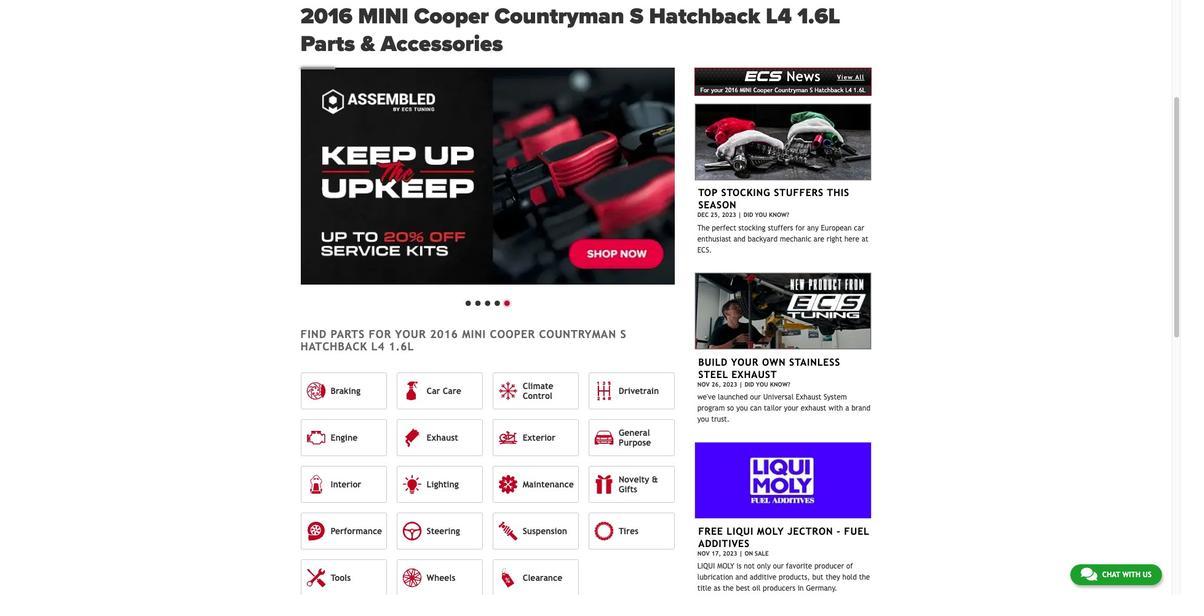 Task type: describe. For each thing, give the bounding box(es) containing it.
| inside top stocking stuffers this season dec 25, 2023 | did you know? the perfect stocking stuffers for any european car enthusiast and backyard mechanic are right here at ecs.
[[739, 212, 742, 219]]

interior link
[[301, 467, 387, 504]]

are
[[814, 235, 825, 244]]

wheels link
[[397, 560, 483, 596]]

top
[[699, 187, 718, 199]]

any
[[808, 224, 819, 232]]

suspension
[[523, 527, 568, 537]]

parts inside find parts for your 2016 mini cooper countryman s hatchback l4 1.6l
[[331, 328, 365, 341]]

1 vertical spatial cooper
[[754, 86, 773, 93]]

| inside free liqui moly jectron - fuel additives nov 17, 2023 | on sale liqui moly is not only our favorite producer of lubrication and additive products, but they hold the title as the best oil producers in germany.
[[740, 551, 743, 558]]

only
[[758, 563, 771, 571]]

novelty & gifts link
[[589, 467, 675, 504]]

all
[[856, 74, 865, 81]]

is
[[737, 563, 742, 571]]

hatchback inside 2016 mini cooper countryman s hatchback l4 1.6l parts & accessories
[[650, 3, 761, 30]]

stuffers
[[775, 187, 824, 199]]

general
[[619, 428, 650, 438]]

accessories
[[381, 31, 503, 57]]

car
[[427, 387, 441, 397]]

ecs
[[745, 66, 782, 84]]

can
[[751, 404, 762, 413]]

comments image
[[1082, 568, 1098, 582]]

exterior
[[523, 433, 556, 443]]

mini inside 2016 mini cooper countryman s hatchback l4 1.6l parts & accessories
[[358, 3, 409, 30]]

launched
[[718, 393, 748, 402]]

free
[[699, 526, 724, 538]]

find
[[301, 328, 327, 341]]

hold
[[843, 574, 857, 583]]

top stocking stuffers this season image
[[695, 103, 872, 181]]

interior
[[331, 480, 362, 490]]

25,
[[711, 212, 721, 219]]

chat with us
[[1103, 571, 1152, 580]]

purpose
[[619, 438, 652, 448]]

wheels
[[427, 574, 456, 584]]

they
[[826, 574, 841, 583]]

enthusiast
[[698, 235, 732, 244]]

climate control
[[523, 382, 554, 401]]

know? inside build your own stainless steel exhaust nov 26, 2023 | did you know? we've launched our universal exhaust system program so you can tailor your exhaust with a brand you trust.
[[771, 381, 791, 388]]

here
[[845, 235, 860, 244]]

you inside top stocking stuffers this season dec 25, 2023 | did you know? the perfect stocking stuffers for any european car enthusiast and backyard mechanic are right here at ecs.
[[755, 212, 768, 219]]

best
[[737, 585, 751, 594]]

free liqui moly jectron - fuel additives nov 17, 2023 | on sale liqui moly is not only our favorite producer of lubrication and additive products, but they hold the title as the best oil producers in germany.
[[698, 526, 871, 594]]

did inside top stocking stuffers this season dec 25, 2023 | did you know? the perfect stocking stuffers for any european car enthusiast and backyard mechanic are right here at ecs.
[[744, 212, 754, 219]]

0 horizontal spatial the
[[723, 585, 734, 594]]

build
[[699, 357, 728, 368]]

european
[[821, 224, 852, 232]]

performance
[[331, 527, 382, 537]]

ecs.
[[698, 246, 713, 255]]

fuel
[[845, 526, 870, 538]]

1 • from the left
[[464, 292, 473, 313]]

find parts for your 2016 mini cooper countryman s hatchback l4 1.6l
[[301, 328, 627, 353]]

with inside build your own stainless steel exhaust nov 26, 2023 | did you know? we've launched our universal exhaust system program so you can tailor your exhaust with a brand you trust.
[[829, 404, 844, 413]]

build your own stainless steel exhaust image
[[695, 273, 872, 350]]

on
[[745, 551, 754, 558]]

our inside free liqui moly jectron - fuel additives nov 17, 2023 | on sale liqui moly is not only our favorite producer of lubrication and additive products, but they hold the title as the best oil producers in germany.
[[774, 563, 784, 571]]

title
[[698, 585, 712, 594]]

for inside find parts for your 2016 mini cooper countryman s hatchback l4 1.6l
[[369, 328, 392, 341]]

drivetrain link
[[589, 373, 675, 410]]

tailor
[[764, 404, 782, 413]]

ecs news
[[745, 66, 821, 84]]

we've
[[698, 393, 716, 402]]

0 horizontal spatial exhaust
[[427, 433, 459, 443]]

2 • from the left
[[473, 292, 483, 313]]

stocking
[[739, 224, 766, 232]]

view all
[[838, 74, 865, 81]]

program
[[698, 404, 725, 413]]

1 vertical spatial 1.6l
[[854, 86, 866, 93]]

engine link
[[301, 420, 387, 457]]

us
[[1144, 571, 1152, 580]]

0 vertical spatial your
[[712, 86, 724, 93]]

clearance
[[523, 574, 563, 584]]

1.6l inside find parts for your 2016 mini cooper countryman s hatchback l4 1.6l
[[389, 340, 415, 353]]

maintenance link
[[493, 467, 579, 504]]

1 vertical spatial l4
[[846, 86, 852, 93]]

right
[[827, 235, 843, 244]]

the
[[698, 224, 710, 232]]

novelty
[[619, 475, 650, 485]]

build your own stainless steel exhaust nov 26, 2023 | did you know? we've launched our universal exhaust system program so you can tailor your exhaust with a brand you trust.
[[698, 357, 871, 424]]

season
[[699, 200, 737, 211]]

news
[[787, 68, 821, 84]]

stocking
[[722, 187, 771, 199]]

tools
[[331, 574, 351, 584]]

steering link
[[397, 514, 483, 550]]

mini inside find parts for your 2016 mini cooper countryman s hatchback l4 1.6l
[[462, 328, 486, 341]]

but
[[813, 574, 824, 583]]

exhaust
[[801, 404, 827, 413]]

and inside free liqui moly jectron - fuel additives nov 17, 2023 | on sale liqui moly is not only our favorite producer of lubrication and additive products, but they hold the title as the best oil producers in germany.
[[736, 574, 748, 583]]

care
[[443, 387, 462, 397]]

view
[[838, 74, 854, 81]]

for
[[701, 86, 710, 93]]

not
[[744, 563, 755, 571]]

lubrication
[[698, 574, 734, 583]]

1.6l inside 2016 mini cooper countryman s hatchback l4 1.6l parts & accessories
[[798, 3, 841, 30]]

germany.
[[807, 585, 838, 594]]

exterior link
[[493, 420, 579, 457]]

steering
[[427, 527, 460, 537]]

-
[[837, 526, 841, 538]]

1 horizontal spatial liqui
[[727, 526, 754, 538]]

car care
[[427, 387, 462, 397]]

17,
[[712, 551, 722, 558]]

2 horizontal spatial s
[[810, 86, 813, 93]]

car
[[855, 224, 865, 232]]

top stocking stuffers this season dec 25, 2023 | did you know? the perfect stocking stuffers for any european car enthusiast and backyard mechanic are right here at ecs.
[[698, 187, 869, 255]]

2 horizontal spatial mini
[[740, 86, 752, 93]]

& inside novelty & gifts
[[652, 475, 658, 485]]

countryman inside 2016 mini cooper countryman s hatchback l4 1.6l parts & accessories
[[495, 3, 625, 30]]

tires
[[619, 527, 639, 537]]



Task type: locate. For each thing, give the bounding box(es) containing it.
hatchback inside find parts for your 2016 mini cooper countryman s hatchback l4 1.6l
[[301, 340, 368, 353]]

1 horizontal spatial our
[[774, 563, 784, 571]]

1 vertical spatial for
[[369, 328, 392, 341]]

0 horizontal spatial your
[[395, 328, 426, 341]]

0 vertical spatial cooper
[[414, 3, 489, 30]]

2023 up launched
[[723, 381, 738, 388]]

l4 up braking link
[[372, 340, 385, 353]]

l4 up "ecs news"
[[766, 3, 792, 30]]

& inside 2016 mini cooper countryman s hatchback l4 1.6l parts & accessories
[[361, 31, 375, 57]]

0 vertical spatial know?
[[770, 212, 790, 219]]

free liqui moly jectron - fuel additives image
[[695, 442, 872, 520]]

2 vertical spatial l4
[[372, 340, 385, 353]]

you
[[755, 212, 768, 219], [757, 381, 769, 388]]

0 horizontal spatial l4
[[372, 340, 385, 353]]

0 vertical spatial countryman
[[495, 3, 625, 30]]

liqui up the lubrication
[[698, 563, 715, 571]]

2016 inside find parts for your 2016 mini cooper countryman s hatchback l4 1.6l
[[430, 328, 459, 341]]

1 horizontal spatial for
[[796, 224, 805, 232]]

0 vertical spatial s
[[630, 3, 644, 30]]

did up the stocking
[[744, 212, 754, 219]]

1 vertical spatial liqui
[[698, 563, 715, 571]]

lighting
[[427, 480, 459, 490]]

1 horizontal spatial 1.6l
[[798, 3, 841, 30]]

2 vertical spatial 2023
[[723, 551, 738, 558]]

cooper down the • • • • •
[[490, 328, 536, 341]]

2016 inside 2016 mini cooper countryman s hatchback l4 1.6l parts & accessories
[[301, 3, 353, 30]]

1 vertical spatial hatchback
[[815, 86, 844, 93]]

2 vertical spatial countryman
[[540, 328, 617, 341]]

liqui up additives at the bottom of the page
[[727, 526, 754, 538]]

exhaust
[[732, 369, 778, 381], [796, 393, 822, 402], [427, 433, 459, 443]]

1 horizontal spatial s
[[630, 3, 644, 30]]

1 horizontal spatial hatchback
[[650, 3, 761, 30]]

drivetrain
[[619, 387, 659, 397]]

2 nov from the top
[[698, 551, 710, 558]]

you right so
[[737, 404, 748, 413]]

1 vertical spatial s
[[810, 86, 813, 93]]

free liqui moly jectron - fuel additives link
[[699, 526, 870, 550]]

0 vertical spatial for
[[796, 224, 805, 232]]

2023
[[722, 212, 737, 219], [723, 381, 738, 388], [723, 551, 738, 558]]

did
[[744, 212, 754, 219], [745, 381, 755, 388]]

clearance link
[[493, 560, 579, 596]]

1 vertical spatial 2023
[[723, 381, 738, 388]]

2023 inside top stocking stuffers this season dec 25, 2023 | did you know? the perfect stocking stuffers for any european car enthusiast and backyard mechanic are right here at ecs.
[[722, 212, 737, 219]]

know? inside top stocking stuffers this season dec 25, 2023 | did you know? the perfect stocking stuffers for any european car enthusiast and backyard mechanic are right here at ecs.
[[770, 212, 790, 219]]

know?
[[770, 212, 790, 219], [771, 381, 791, 388]]

0 vertical spatial nov
[[698, 381, 710, 388]]

0 horizontal spatial s
[[621, 328, 627, 341]]

0 horizontal spatial liqui
[[698, 563, 715, 571]]

1 vertical spatial exhaust
[[796, 393, 822, 402]]

0 vertical spatial our
[[751, 393, 762, 402]]

parts inside 2016 mini cooper countryman s hatchback l4 1.6l parts & accessories
[[301, 31, 355, 57]]

stuffers
[[768, 224, 794, 232]]

of
[[847, 563, 854, 571]]

with
[[829, 404, 844, 413], [1123, 571, 1141, 580]]

1 horizontal spatial you
[[737, 404, 748, 413]]

1 vertical spatial with
[[1123, 571, 1141, 580]]

5 • from the left
[[502, 292, 512, 313]]

0 horizontal spatial hatchback
[[301, 340, 368, 353]]

• • • • •
[[464, 292, 512, 313]]

cooper inside find parts for your 2016 mini cooper countryman s hatchback l4 1.6l
[[490, 328, 536, 341]]

2023 inside build your own stainless steel exhaust nov 26, 2023 | did you know? we've launched our universal exhaust system program so you can tailor your exhaust with a brand you trust.
[[723, 381, 738, 388]]

know? up stuffers
[[770, 212, 790, 219]]

backyard
[[748, 235, 778, 244]]

general purpose
[[619, 428, 652, 448]]

0 vertical spatial moly
[[758, 526, 785, 538]]

for your 2016 mini cooper countryman s hatchback l4 1.6l
[[701, 86, 866, 93]]

climate
[[523, 382, 554, 392]]

climate control link
[[493, 373, 579, 410]]

1 vertical spatial did
[[745, 381, 755, 388]]

0 vertical spatial &
[[361, 31, 375, 57]]

2 horizontal spatial l4
[[846, 86, 852, 93]]

0 horizontal spatial with
[[829, 404, 844, 413]]

cooper up "accessories"
[[414, 3, 489, 30]]

1 horizontal spatial cooper
[[490, 328, 536, 341]]

gifts
[[619, 485, 638, 495]]

l4 inside 2016 mini cooper countryman s hatchback l4 1.6l parts & accessories
[[766, 3, 792, 30]]

hatchback
[[650, 3, 761, 30], [815, 86, 844, 93], [301, 340, 368, 353]]

2 horizontal spatial 1.6l
[[854, 86, 866, 93]]

2 horizontal spatial hatchback
[[815, 86, 844, 93]]

s inside find parts for your 2016 mini cooper countryman s hatchback l4 1.6l
[[621, 328, 627, 341]]

chat
[[1103, 571, 1121, 580]]

the right as
[[723, 585, 734, 594]]

at
[[862, 235, 869, 244]]

0 vertical spatial liqui
[[727, 526, 754, 538]]

1 vertical spatial countryman
[[775, 86, 809, 93]]

0 vertical spatial 2023
[[722, 212, 737, 219]]

2 vertical spatial 2016
[[430, 328, 459, 341]]

nov inside build your own stainless steel exhaust nov 26, 2023 | did you know? we've launched our universal exhaust system program so you can tailor your exhaust with a brand you trust.
[[698, 381, 710, 388]]

0 vertical spatial |
[[739, 212, 742, 219]]

2 horizontal spatial 2016
[[726, 86, 739, 93]]

1.6l
[[798, 3, 841, 30], [854, 86, 866, 93], [389, 340, 415, 353]]

2 horizontal spatial exhaust
[[796, 393, 822, 402]]

4 • from the left
[[493, 292, 502, 313]]

novelty & gifts
[[619, 475, 658, 495]]

you down build your own stainless steel exhaust link
[[757, 381, 769, 388]]

26,
[[712, 381, 722, 388]]

1 horizontal spatial exhaust
[[732, 369, 778, 381]]

2 vertical spatial your
[[785, 404, 799, 413]]

1 nov from the top
[[698, 381, 710, 388]]

and inside top stocking stuffers this season dec 25, 2023 | did you know? the perfect stocking stuffers for any european car enthusiast and backyard mechanic are right here at ecs.
[[734, 235, 746, 244]]

top stocking stuffers this season link
[[699, 187, 850, 211]]

0 vertical spatial did
[[744, 212, 754, 219]]

dec
[[698, 212, 709, 219]]

system
[[824, 393, 847, 402]]

2 vertical spatial exhaust
[[427, 433, 459, 443]]

products,
[[779, 574, 811, 583]]

2016
[[301, 3, 353, 30], [726, 86, 739, 93], [430, 328, 459, 341]]

1 vertical spatial and
[[736, 574, 748, 583]]

our up can
[[751, 393, 762, 402]]

0 vertical spatial exhaust
[[732, 369, 778, 381]]

2023 down additives at the bottom of the page
[[723, 551, 738, 558]]

| up the stocking
[[739, 212, 742, 219]]

1 horizontal spatial with
[[1123, 571, 1141, 580]]

0 horizontal spatial you
[[698, 416, 710, 424]]

so
[[728, 404, 735, 413]]

with down system
[[829, 404, 844, 413]]

our inside build your own stainless steel exhaust nov 26, 2023 | did you know? we've launched our universal exhaust system program so you can tailor your exhaust with a brand you trust.
[[751, 393, 762, 402]]

1 vertical spatial you
[[698, 416, 710, 424]]

0 vertical spatial 1.6l
[[798, 3, 841, 30]]

•
[[464, 292, 473, 313], [473, 292, 483, 313], [483, 292, 493, 313], [493, 292, 502, 313], [502, 292, 512, 313]]

our
[[751, 393, 762, 402], [774, 563, 784, 571]]

moly
[[758, 526, 785, 538], [718, 563, 735, 571]]

2023 inside free liqui moly jectron - fuel additives nov 17, 2023 | on sale liqui moly is not only our favorite producer of lubrication and additive products, but they hold the title as the best oil producers in germany.
[[723, 551, 738, 558]]

additive
[[750, 574, 777, 583]]

0 vertical spatial and
[[734, 235, 746, 244]]

0 horizontal spatial mini
[[358, 3, 409, 30]]

car care link
[[397, 373, 483, 410]]

0 horizontal spatial 1.6l
[[389, 340, 415, 353]]

1 vertical spatial know?
[[771, 381, 791, 388]]

did up launched
[[745, 381, 755, 388]]

the right 'hold'
[[860, 574, 871, 583]]

exhaust up exhaust
[[796, 393, 822, 402]]

additives
[[699, 539, 750, 550]]

1 vertical spatial our
[[774, 563, 784, 571]]

1 vertical spatial &
[[652, 475, 658, 485]]

did inside build your own stainless steel exhaust nov 26, 2023 | did you know? we've launched our universal exhaust system program so you can tailor your exhaust with a brand you trust.
[[745, 381, 755, 388]]

lighting link
[[397, 467, 483, 504]]

you down program
[[698, 416, 710, 424]]

moly up "sale"
[[758, 526, 785, 538]]

moly left is
[[718, 563, 735, 571]]

know? up universal
[[771, 381, 791, 388]]

for inside top stocking stuffers this season dec 25, 2023 | did you know? the perfect stocking stuffers for any european car enthusiast and backyard mechanic are right here at ecs.
[[796, 224, 805, 232]]

1 vertical spatial mini
[[740, 86, 752, 93]]

cooper inside 2016 mini cooper countryman s hatchback l4 1.6l parts & accessories
[[414, 3, 489, 30]]

maintenance
[[523, 480, 574, 490]]

l4 inside find parts for your 2016 mini cooper countryman s hatchback l4 1.6l
[[372, 340, 385, 353]]

nov inside free liqui moly jectron - fuel additives nov 17, 2023 | on sale liqui moly is not only our favorite producer of lubrication and additive products, but they hold the title as the best oil producers in germany.
[[698, 551, 710, 558]]

| inside build your own stainless steel exhaust nov 26, 2023 | did you know? we've launched our universal exhaust system program so you can tailor your exhaust with a brand you trust.
[[740, 381, 743, 388]]

1 horizontal spatial 2016
[[430, 328, 459, 341]]

1 vertical spatial 2016
[[726, 86, 739, 93]]

exhaust link
[[397, 420, 483, 457]]

0 horizontal spatial cooper
[[414, 3, 489, 30]]

a
[[846, 404, 850, 413]]

1 horizontal spatial your
[[712, 86, 724, 93]]

perfect
[[712, 224, 737, 232]]

this
[[828, 187, 850, 199]]

steel
[[699, 369, 729, 381]]

0 vertical spatial hatchback
[[650, 3, 761, 30]]

with left us
[[1123, 571, 1141, 580]]

1 vertical spatial your
[[395, 328, 426, 341]]

1 vertical spatial moly
[[718, 563, 735, 571]]

1 vertical spatial |
[[740, 381, 743, 388]]

1 horizontal spatial mini
[[462, 328, 486, 341]]

0 vertical spatial 2016
[[301, 3, 353, 30]]

1 horizontal spatial moly
[[758, 526, 785, 538]]

| left on on the right of the page
[[740, 551, 743, 558]]

0 vertical spatial the
[[860, 574, 871, 583]]

cooper down ecs
[[754, 86, 773, 93]]

control
[[523, 392, 553, 401]]

sale
[[755, 551, 769, 558]]

s inside 2016 mini cooper countryman s hatchback l4 1.6l parts & accessories
[[630, 3, 644, 30]]

braking link
[[301, 373, 387, 410]]

0 horizontal spatial &
[[361, 31, 375, 57]]

you inside build your own stainless steel exhaust nov 26, 2023 | did you know? we've launched our universal exhaust system program so you can tailor your exhaust with a brand you trust.
[[757, 381, 769, 388]]

build your own stainless steel exhaust link
[[699, 357, 841, 381]]

your
[[732, 357, 759, 368]]

l4
[[766, 3, 792, 30], [846, 86, 852, 93], [372, 340, 385, 353]]

countryman inside find parts for your 2016 mini cooper countryman s hatchback l4 1.6l
[[540, 328, 617, 341]]

2 vertical spatial mini
[[462, 328, 486, 341]]

1 horizontal spatial l4
[[766, 3, 792, 30]]

your inside find parts for your 2016 mini cooper countryman s hatchback l4 1.6l
[[395, 328, 426, 341]]

and down the stocking
[[734, 235, 746, 244]]

for
[[796, 224, 805, 232], [369, 328, 392, 341]]

2 horizontal spatial cooper
[[754, 86, 773, 93]]

2 vertical spatial cooper
[[490, 328, 536, 341]]

countryman
[[495, 3, 625, 30], [775, 86, 809, 93], [540, 328, 617, 341]]

0 vertical spatial you
[[737, 404, 748, 413]]

1 horizontal spatial &
[[652, 475, 658, 485]]

the
[[860, 574, 871, 583], [723, 585, 734, 594]]

l4 down view all
[[846, 86, 852, 93]]

0 vertical spatial you
[[755, 212, 768, 219]]

0 horizontal spatial 2016
[[301, 3, 353, 30]]

2 vertical spatial hatchback
[[301, 340, 368, 353]]

liqui
[[727, 526, 754, 538], [698, 563, 715, 571]]

3 • from the left
[[483, 292, 493, 313]]

you up the stocking
[[755, 212, 768, 219]]

nov left 26, at the bottom right of page
[[698, 381, 710, 388]]

producers
[[763, 585, 796, 594]]

1 vertical spatial you
[[757, 381, 769, 388]]

2 vertical spatial |
[[740, 551, 743, 558]]

generic - abe image
[[301, 68, 675, 285]]

mechanic
[[780, 235, 812, 244]]

engine
[[331, 433, 358, 443]]

1 vertical spatial nov
[[698, 551, 710, 558]]

2 vertical spatial 1.6l
[[389, 340, 415, 353]]

and up best
[[736, 574, 748, 583]]

own
[[763, 357, 786, 368]]

chat with us link
[[1071, 565, 1163, 586]]

2023 right '25,'
[[722, 212, 737, 219]]

producer
[[815, 563, 845, 571]]

0 vertical spatial l4
[[766, 3, 792, 30]]

universal
[[764, 393, 794, 402]]

oil
[[753, 585, 761, 594]]

0 vertical spatial mini
[[358, 3, 409, 30]]

1 vertical spatial parts
[[331, 328, 365, 341]]

1 vertical spatial the
[[723, 585, 734, 594]]

your inside build your own stainless steel exhaust nov 26, 2023 | did you know? we've launched our universal exhaust system program so you can tailor your exhaust with a brand you trust.
[[785, 404, 799, 413]]

| up launched
[[740, 381, 743, 388]]

nov left 17,
[[698, 551, 710, 558]]

exhaust down your
[[732, 369, 778, 381]]

our right the only on the right
[[774, 563, 784, 571]]

0 horizontal spatial moly
[[718, 563, 735, 571]]

2 vertical spatial s
[[621, 328, 627, 341]]

exhaust up lighting
[[427, 433, 459, 443]]

your
[[712, 86, 724, 93], [395, 328, 426, 341], [785, 404, 799, 413]]

tools link
[[301, 560, 387, 596]]

0 vertical spatial with
[[829, 404, 844, 413]]



Task type: vqa. For each thing, say whether or not it's contained in the screenshot.
Verified Buyer heading related to F
no



